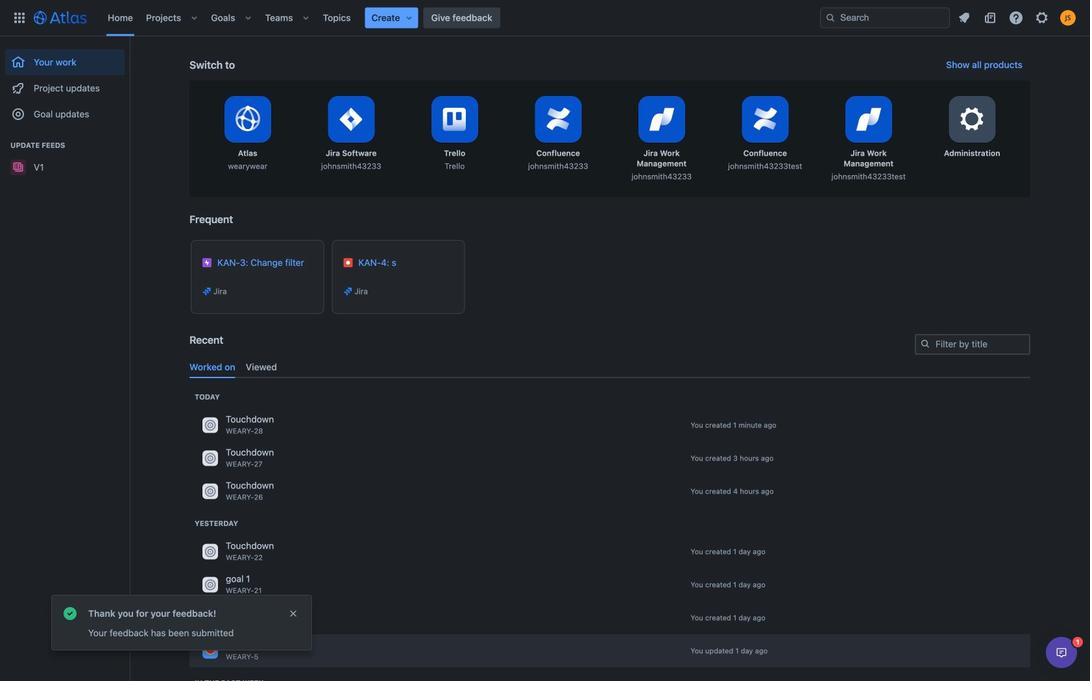Task type: locate. For each thing, give the bounding box(es) containing it.
tab list
[[184, 357, 1036, 378]]

townsquare image
[[203, 451, 218, 466], [203, 484, 218, 499], [203, 544, 218, 560], [203, 577, 218, 593]]

jira image
[[343, 286, 353, 297]]

group
[[5, 36, 125, 131], [5, 127, 125, 184]]

2 vertical spatial townsquare image
[[203, 643, 218, 659]]

heading
[[195, 392, 220, 402], [195, 518, 238, 529], [195, 678, 264, 681]]

2 heading from the top
[[195, 518, 238, 529]]

0 vertical spatial heading
[[195, 392, 220, 402]]

None search field
[[820, 7, 950, 28]]

2 townsquare image from the top
[[203, 610, 218, 626]]

2 group from the top
[[5, 127, 125, 184]]

0 vertical spatial settings image
[[1035, 10, 1050, 26]]

heading for 3rd townsquare image from the bottom of the page
[[195, 392, 220, 402]]

0 vertical spatial townsquare image
[[203, 418, 218, 433]]

townsquare image
[[203, 418, 218, 433], [203, 610, 218, 626], [203, 643, 218, 659]]

alert
[[52, 596, 312, 650]]

3 heading from the top
[[195, 678, 264, 681]]

banner
[[0, 0, 1090, 36]]

0 horizontal spatial settings image
[[957, 104, 988, 135]]

1 heading from the top
[[195, 392, 220, 402]]

3 townsquare image from the top
[[203, 544, 218, 560]]

1 vertical spatial heading
[[195, 518, 238, 529]]

2 vertical spatial heading
[[195, 678, 264, 681]]

1 townsquare image from the top
[[203, 418, 218, 433]]

settings image
[[1035, 10, 1050, 26], [957, 104, 988, 135]]

2 townsquare image from the top
[[203, 484, 218, 499]]

top element
[[8, 0, 820, 36]]

jira image
[[202, 286, 212, 297], [202, 286, 212, 297], [343, 286, 353, 297]]

heading for 2nd townsquare icon from the bottom
[[195, 518, 238, 529]]

1 vertical spatial townsquare image
[[203, 610, 218, 626]]

search image
[[826, 13, 836, 23]]



Task type: describe. For each thing, give the bounding box(es) containing it.
1 group from the top
[[5, 36, 125, 131]]

4 townsquare image from the top
[[203, 577, 218, 593]]

help image
[[1009, 10, 1024, 26]]

account image
[[1061, 10, 1076, 26]]

1 horizontal spatial settings image
[[1035, 10, 1050, 26]]

3 townsquare image from the top
[[203, 643, 218, 659]]

search image
[[920, 339, 931, 349]]

switch to... image
[[12, 10, 27, 26]]

dismiss image
[[288, 609, 299, 619]]

1 townsquare image from the top
[[203, 451, 218, 466]]

notifications image
[[957, 10, 972, 26]]

Filter by title field
[[916, 336, 1029, 354]]

1 vertical spatial settings image
[[957, 104, 988, 135]]

Search field
[[820, 7, 950, 28]]



Task type: vqa. For each thing, say whether or not it's contained in the screenshot.
Close banner "icon"
no



